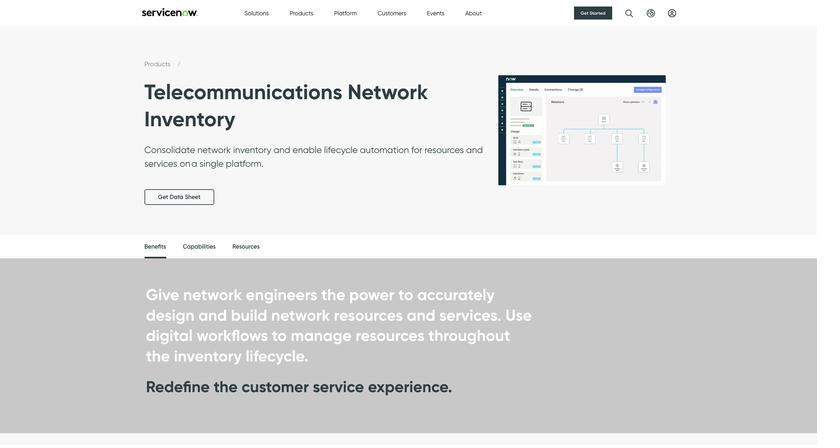 Task type: vqa. For each thing, say whether or not it's contained in the screenshot.
Redefine the customer service experience.
yes



Task type: describe. For each thing, give the bounding box(es) containing it.
design
[[146, 306, 195, 325]]

get started
[[581, 10, 606, 16]]

platform button
[[335, 9, 357, 17]]

events
[[428, 10, 445, 16]]

manage
[[291, 326, 352, 345]]

resources
[[233, 243, 260, 251]]

lifecycle.
[[246, 346, 309, 366]]

enable
[[293, 144, 322, 156]]

give network engineers the power to accurately design and build network resources and services. use digital workflows to manage resources throughout the inventory lifecycle.
[[146, 285, 532, 366]]

network
[[348, 79, 428, 105]]

get for get data sheet
[[158, 194, 168, 201]]

automation
[[360, 144, 409, 156]]

build
[[231, 306, 268, 325]]

solutions
[[245, 10, 269, 16]]

redefining the telecom customer service experience image containing telecommunications network inventory
[[0, 26, 818, 235]]

services.
[[440, 306, 502, 325]]

redefine
[[146, 377, 210, 397]]

sheet
[[185, 194, 201, 201]]

inventory inside "give network engineers the power to accurately design and build network resources and services. use digital workflows to manage resources throughout the inventory lifecycle."
[[174, 346, 242, 366]]

on a
[[180, 158, 197, 169]]

network for consolidate
[[198, 144, 231, 156]]

workflows
[[197, 326, 268, 345]]

get for get started
[[581, 10, 589, 16]]

network for give
[[183, 285, 242, 305]]

inventory inside consolidate network inventory and enable lifecycle automation for resources and services on a single platform. ​
[[233, 144, 272, 156]]

solutions button
[[245, 9, 269, 17]]

service
[[313, 377, 364, 397]]

inventory
[[144, 106, 235, 132]]

customers
[[378, 10, 407, 16]]

0 horizontal spatial to
[[272, 326, 287, 345]]

customer
[[242, 377, 309, 397]]

benefits
[[144, 243, 166, 251]]

consolidate network inventory and enable lifecycle automation for resources and services on a single platform. ​
[[144, 144, 483, 169]]

platform
[[335, 10, 357, 16]]

started
[[590, 10, 606, 16]]

consolidate
[[144, 144, 195, 156]]

capabilities link
[[183, 235, 216, 259]]

events button
[[428, 9, 445, 17]]

accurately
[[418, 285, 495, 305]]

2 vertical spatial resources
[[356, 326, 425, 345]]

products link
[[144, 60, 172, 68]]

1 vertical spatial the
[[146, 346, 170, 366]]



Task type: locate. For each thing, give the bounding box(es) containing it.
products
[[290, 10, 314, 16], [144, 60, 172, 68]]

throughout
[[429, 326, 511, 345]]

inventory down workflows
[[174, 346, 242, 366]]

1 vertical spatial resources
[[334, 306, 403, 325]]

resources
[[425, 144, 464, 156], [334, 306, 403, 325], [356, 326, 425, 345]]

services
[[144, 158, 178, 169]]

1 vertical spatial get
[[158, 194, 168, 201]]

experience.
[[368, 377, 453, 397]]

give
[[146, 285, 179, 305]]

inventory
[[233, 144, 272, 156], [174, 346, 242, 366]]

lifecycle
[[324, 144, 358, 156]]

products for products dropdown button
[[290, 10, 314, 16]]

use
[[506, 306, 532, 325]]

single
[[200, 158, 224, 169]]

get left data
[[158, 194, 168, 201]]

telecommunications network inventory
[[144, 79, 428, 132]]

0 vertical spatial network
[[198, 144, 231, 156]]

about button
[[466, 9, 482, 17]]

2 vertical spatial the
[[214, 377, 238, 397]]

1 horizontal spatial the
[[214, 377, 238, 397]]

get left "started"
[[581, 10, 589, 16]]

servicenow image
[[141, 8, 198, 16]]

get inside redefining the telecom customer service experience image
[[158, 194, 168, 201]]

0 vertical spatial get
[[581, 10, 589, 16]]

2 vertical spatial network
[[271, 306, 330, 325]]

network inside consolidate network inventory and enable lifecycle automation for resources and services on a single platform. ​
[[198, 144, 231, 156]]

1 horizontal spatial products
[[290, 10, 314, 16]]

get data sheet link
[[144, 189, 214, 205]]

1 vertical spatial inventory
[[174, 346, 242, 366]]

resources inside consolidate network inventory and enable lifecycle automation for resources and services on a single platform. ​
[[425, 144, 464, 156]]

platform. ​
[[226, 158, 265, 169]]

0 vertical spatial the
[[322, 285, 346, 305]]

the
[[322, 285, 346, 305], [146, 346, 170, 366], [214, 377, 238, 397]]

1 vertical spatial products
[[144, 60, 172, 68]]

data
[[170, 194, 184, 201]]

redefine the customer service experience.
[[146, 377, 453, 397]]

capabilities
[[183, 243, 216, 251]]

engineers
[[246, 285, 318, 305]]

1 vertical spatial to
[[272, 326, 287, 345]]

telecommunications
[[144, 79, 343, 105]]

get data sheet
[[158, 194, 201, 201]]

0 vertical spatial inventory
[[233, 144, 272, 156]]

get
[[581, 10, 589, 16], [158, 194, 168, 201]]

redefining the telecom customer service experience image
[[0, 26, 818, 235], [491, 39, 674, 221]]

customers button
[[378, 9, 407, 17]]

benefits link
[[144, 235, 166, 261]]

get started link
[[575, 7, 613, 20]]

0 horizontal spatial products
[[144, 60, 172, 68]]

0 vertical spatial resources
[[425, 144, 464, 156]]

1 horizontal spatial to
[[399, 285, 414, 305]]

and
[[274, 144, 291, 156], [467, 144, 483, 156], [199, 306, 227, 325], [407, 306, 436, 325]]

for
[[412, 144, 423, 156]]

inventory up platform. ​
[[233, 144, 272, 156]]

go to servicenow account image
[[669, 9, 677, 17]]

2 horizontal spatial the
[[322, 285, 346, 305]]

network
[[198, 144, 231, 156], [183, 285, 242, 305], [271, 306, 330, 325]]

about
[[466, 10, 482, 16]]

0 horizontal spatial get
[[158, 194, 168, 201]]

power
[[350, 285, 395, 305]]

0 horizontal spatial the
[[146, 346, 170, 366]]

0 vertical spatial to
[[399, 285, 414, 305]]

resources link
[[233, 235, 260, 259]]

products button
[[290, 9, 314, 17]]

1 vertical spatial network
[[183, 285, 242, 305]]

1 horizontal spatial get
[[581, 10, 589, 16]]

products for products link
[[144, 60, 172, 68]]

digital
[[146, 326, 193, 345]]

0 vertical spatial products
[[290, 10, 314, 16]]

to
[[399, 285, 414, 305], [272, 326, 287, 345]]



